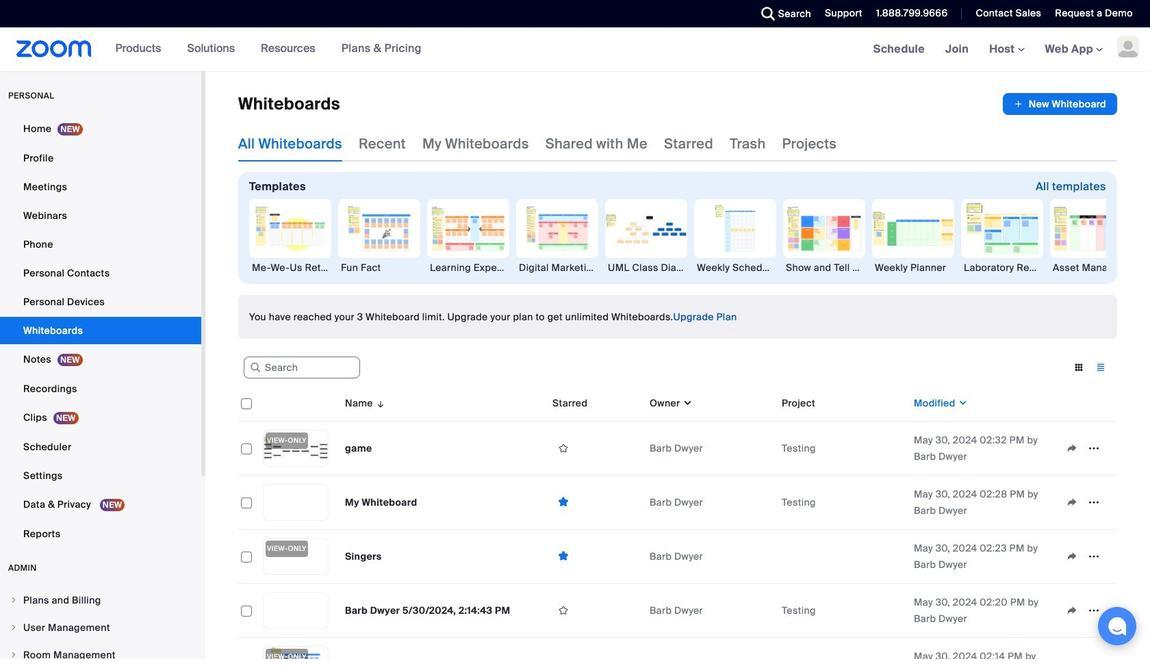 Task type: describe. For each thing, give the bounding box(es) containing it.
admin menu menu
[[0, 588, 201, 660]]

uml class diagram element
[[606, 261, 688, 274]]

the whiteboard singers is view only element
[[266, 541, 308, 557]]

right image
[[10, 597, 18, 605]]

0 vertical spatial application
[[1004, 93, 1118, 115]]

add image
[[1014, 97, 1024, 111]]

2 menu item from the top
[[0, 615, 201, 641]]

grid mode, not selected image
[[1069, 361, 1091, 374]]

1 menu item from the top
[[0, 588, 201, 614]]

tabs of all whiteboard page tab list
[[238, 126, 837, 162]]

thumbnail of game image
[[264, 431, 328, 466]]

thumbnail of my whiteboard image
[[264, 485, 328, 520]]

1 right image from the top
[[10, 624, 18, 632]]

learning experience canvas element
[[427, 261, 510, 274]]

arrow down image
[[373, 395, 386, 411]]

meetings navigation
[[864, 27, 1151, 72]]

asset management element
[[1051, 261, 1133, 274]]

1 vertical spatial application
[[238, 385, 1118, 660]]

thumbnail of singers image
[[264, 539, 328, 575]]

my whiteboard element
[[345, 496, 418, 509]]

click to unstar the whiteboard my whiteboard image
[[553, 496, 575, 509]]

barb dwyer 5/30/2024, 2:14:43 pm element
[[345, 605, 511, 617]]

weekly planner element
[[873, 261, 955, 274]]



Task type: vqa. For each thing, say whether or not it's contained in the screenshot.
LEARN MORE ABOUT PRONOUNS icon
no



Task type: locate. For each thing, give the bounding box(es) containing it.
fun fact element
[[338, 261, 421, 274]]

show and tell with a twist element
[[784, 261, 866, 274]]

banner
[[0, 27, 1151, 72]]

2 right image from the top
[[10, 651, 18, 660]]

weekly schedule element
[[695, 261, 777, 274]]

list mode, selected image
[[1091, 361, 1113, 374]]

me-we-us retrospective element
[[249, 261, 332, 274]]

digital marketing canvas element
[[517, 261, 599, 274]]

game element
[[345, 442, 372, 455]]

3 menu item from the top
[[0, 643, 201, 660]]

0 vertical spatial right image
[[10, 624, 18, 632]]

product information navigation
[[92, 27, 432, 71]]

1 vertical spatial right image
[[10, 651, 18, 660]]

personal menu menu
[[0, 115, 201, 549]]

profile picture image
[[1118, 36, 1140, 58]]

menu item
[[0, 588, 201, 614], [0, 615, 201, 641], [0, 643, 201, 660]]

zoom logo image
[[16, 40, 92, 58]]

singers element
[[345, 551, 382, 563]]

down image
[[681, 396, 693, 410]]

cell
[[777, 530, 909, 584], [238, 638, 258, 660], [340, 638, 547, 660], [547, 638, 645, 660], [645, 638, 777, 660], [777, 638, 909, 660]]

1 vertical spatial menu item
[[0, 615, 201, 641]]

the whiteboard game is view only element
[[266, 433, 308, 449]]

Search text field
[[244, 357, 360, 379]]

thumbnail of barb dwyer 5/30/2024, 2:14:43 pm image
[[264, 593, 328, 629]]

click to unstar the whiteboard singers image
[[553, 550, 575, 563]]

click to star the whiteboard game image
[[553, 442, 575, 455]]

open chat image
[[1108, 617, 1128, 636]]

laboratory report element
[[962, 261, 1044, 274]]

click to star the whiteboard barb dwyer 5/30/2024, 2:14:43 pm image
[[553, 605, 575, 617]]

right image
[[10, 624, 18, 632], [10, 651, 18, 660]]

the whiteboard barb dwyer 5/30/2024, 3:38:07 pm is view only element
[[266, 649, 308, 660]]

application
[[1004, 93, 1118, 115], [238, 385, 1118, 660]]

0 vertical spatial menu item
[[0, 588, 201, 614]]

2 vertical spatial menu item
[[0, 643, 201, 660]]



